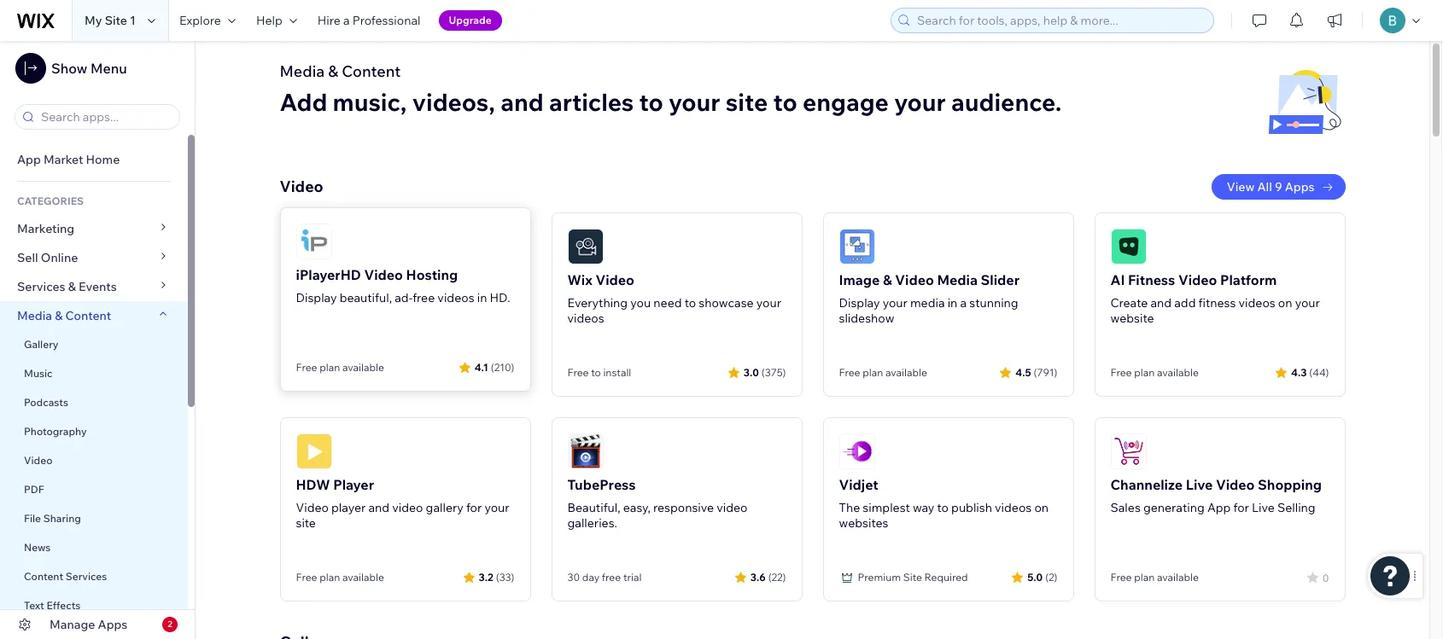 Task type: vqa. For each thing, say whether or not it's contained in the screenshot.
Notes
no



Task type: describe. For each thing, give the bounding box(es) containing it.
trial
[[623, 571, 642, 584]]

pdf link
[[0, 476, 188, 505]]

easy,
[[623, 500, 651, 516]]

video inside tubepress beautiful, easy, responsive video galleries.
[[717, 500, 748, 516]]

day
[[582, 571, 600, 584]]

generating
[[1143, 500, 1205, 516]]

the
[[839, 500, 860, 516]]

manage
[[50, 617, 95, 633]]

engage
[[803, 87, 889, 117]]

podcasts link
[[0, 389, 188, 418]]

your inside "ai fitness video platform create and add fitness videos on your website"
[[1295, 295, 1320, 311]]

media for media & content add music, videos, and articles to your site to engage your audience.
[[280, 61, 325, 81]]

text
[[24, 599, 44, 612]]

media & content
[[17, 308, 111, 324]]

services & events link
[[0, 272, 188, 301]]

fitness
[[1128, 272, 1175, 289]]

hire a professional link
[[307, 0, 431, 41]]

app market home
[[17, 152, 120, 167]]

app inside channelize live video shopping sales generating app for live selling
[[1207, 500, 1231, 516]]

video inside channelize live video shopping sales generating app for live selling
[[1216, 476, 1255, 494]]

online
[[41, 250, 78, 266]]

audience.
[[951, 87, 1062, 117]]

responsive
[[653, 500, 714, 516]]

channelize
[[1111, 476, 1183, 494]]

photography link
[[0, 418, 188, 447]]

fitness
[[1199, 295, 1236, 311]]

professional
[[352, 13, 421, 28]]

iplayerhd
[[296, 266, 361, 284]]

wix video everything you need to showcase your videos
[[567, 272, 781, 326]]

on inside "ai fitness video platform create and add fitness videos on your website"
[[1278, 295, 1292, 311]]

premium
[[858, 571, 901, 584]]

30
[[567, 571, 580, 584]]

3.2
[[479, 571, 493, 584]]

1 horizontal spatial apps
[[1285, 179, 1315, 195]]

1 vertical spatial services
[[66, 570, 107, 583]]

your inside hdw player video player and video gallery for your site
[[485, 500, 509, 516]]

marketing link
[[0, 214, 188, 243]]

hire a professional
[[317, 13, 421, 28]]

to inside vidjet the simplest way to publish videos on websites
[[937, 500, 949, 516]]

sidebar element
[[0, 41, 196, 640]]

hdw player logo image
[[296, 434, 332, 470]]

file sharing
[[24, 512, 81, 525]]

wix
[[567, 272, 592, 289]]

4.1 (210)
[[475, 361, 514, 374]]

beautiful,
[[567, 500, 621, 516]]

(791)
[[1034, 366, 1058, 379]]

my
[[85, 13, 102, 28]]

sales
[[1111, 500, 1141, 516]]

media & content link
[[0, 301, 188, 330]]

hdw
[[296, 476, 330, 494]]

for for player
[[466, 500, 482, 516]]

free plan available for slider
[[839, 366, 927, 379]]

content for media & content add music, videos, and articles to your site to engage your audience.
[[342, 61, 401, 81]]

site inside the media & content add music, videos, and articles to your site to engage your audience.
[[726, 87, 768, 117]]

tubepress beautiful, easy, responsive video galleries.
[[567, 476, 748, 531]]

on inside vidjet the simplest way to publish videos on websites
[[1034, 500, 1049, 516]]

menu
[[90, 60, 127, 77]]

media & content add music, videos, and articles to your site to engage your audience.
[[280, 61, 1062, 117]]

text effects link
[[0, 592, 188, 621]]

(33)
[[496, 571, 514, 584]]

vidjet logo image
[[839, 434, 875, 470]]

news link
[[0, 534, 188, 563]]

wix video logo image
[[567, 229, 603, 265]]

you
[[630, 295, 651, 311]]

to left install
[[591, 366, 601, 379]]

free for image
[[839, 366, 860, 379]]

sell online link
[[0, 243, 188, 272]]

a inside image & video media slider display your media in a stunning slideshow
[[960, 295, 967, 311]]

beautiful,
[[340, 290, 392, 306]]

websites
[[839, 516, 888, 531]]

video inside image & video media slider display your media in a stunning slideshow
[[895, 272, 934, 289]]

(210)
[[491, 361, 514, 374]]

plan for iplayerhd
[[320, 361, 340, 374]]

2
[[168, 619, 172, 630]]

video up iplayerhd video hosting logo
[[280, 177, 323, 196]]

need
[[654, 295, 682, 311]]

add
[[1174, 295, 1196, 311]]

site inside hdw player video player and video gallery for your site
[[296, 516, 316, 531]]

4.5 (791)
[[1016, 366, 1058, 379]]

pdf
[[24, 483, 44, 496]]

content services link
[[0, 563, 188, 592]]

hd.
[[490, 290, 510, 306]]

video link
[[0, 447, 188, 476]]

video inside iplayerhd video hosting display beautiful, ad-free videos in hd.
[[364, 266, 403, 284]]

hosting
[[406, 266, 458, 284]]

premium site required
[[858, 571, 968, 584]]

free for wix
[[567, 366, 589, 379]]

5.0 (2)
[[1027, 571, 1058, 584]]

channelize live video shopping logo image
[[1111, 434, 1146, 470]]

market
[[44, 152, 83, 167]]

install
[[603, 366, 631, 379]]

video inside wix video everything you need to showcase your videos
[[596, 272, 634, 289]]

text effects
[[24, 599, 81, 612]]

free plan available for and
[[296, 571, 384, 584]]

stunning
[[969, 295, 1018, 311]]

& for services & events
[[68, 279, 76, 295]]

4.1
[[475, 361, 488, 374]]

everything
[[567, 295, 628, 311]]

selling
[[1277, 500, 1316, 516]]

way
[[913, 500, 935, 516]]

view
[[1227, 179, 1255, 195]]

1 vertical spatial free
[[602, 571, 621, 584]]

your inside image & video media slider display your media in a stunning slideshow
[[883, 295, 908, 311]]

slider
[[981, 272, 1020, 289]]

news
[[24, 541, 51, 554]]

music
[[24, 367, 53, 380]]



Task type: locate. For each thing, give the bounding box(es) containing it.
live up generating
[[1186, 476, 1213, 494]]

to inside wix video everything you need to showcase your videos
[[685, 295, 696, 311]]

video right responsive
[[717, 500, 748, 516]]

iplayerhd video hosting display beautiful, ad-free videos in hd.
[[296, 266, 510, 306]]

free plan available down website
[[1111, 366, 1199, 379]]

display down image
[[839, 295, 880, 311]]

and right videos,
[[501, 87, 544, 117]]

0 vertical spatial and
[[501, 87, 544, 117]]

services & events
[[17, 279, 117, 295]]

plan down website
[[1134, 366, 1155, 379]]

video left the shopping
[[1216, 476, 1255, 494]]

app
[[17, 152, 41, 167], [1207, 500, 1231, 516]]

0 horizontal spatial media
[[17, 308, 52, 324]]

plan for hdw
[[320, 571, 340, 584]]

free inside iplayerhd video hosting display beautiful, ad-free videos in hd.
[[413, 290, 435, 306]]

0 vertical spatial apps
[[1285, 179, 1315, 195]]

4.3
[[1291, 366, 1307, 379]]

videos right the publish
[[995, 500, 1032, 516]]

available for player
[[342, 571, 384, 584]]

app right generating
[[1207, 500, 1231, 516]]

free plan available down player
[[296, 571, 384, 584]]

0 vertical spatial media
[[280, 61, 325, 81]]

site for my
[[105, 13, 127, 28]]

plan for ai
[[1134, 366, 1155, 379]]

& down services & events
[[55, 308, 63, 324]]

0 horizontal spatial apps
[[98, 617, 128, 633]]

music link
[[0, 360, 188, 389]]

videos down wix
[[567, 311, 604, 326]]

site
[[726, 87, 768, 117], [296, 516, 316, 531]]

content services
[[24, 570, 107, 583]]

content inside the media & content add music, videos, and articles to your site to engage your audience.
[[342, 61, 401, 81]]

0 horizontal spatial for
[[466, 500, 482, 516]]

gallery link
[[0, 330, 188, 360]]

plan down slideshow
[[863, 366, 883, 379]]

1 vertical spatial site
[[296, 516, 316, 531]]

0 vertical spatial on
[[1278, 295, 1292, 311]]

0 horizontal spatial on
[[1034, 500, 1049, 516]]

video up the add
[[1178, 272, 1217, 289]]

0 vertical spatial a
[[343, 13, 350, 28]]

live left selling
[[1252, 500, 1275, 516]]

media up media
[[937, 272, 978, 289]]

free right day
[[602, 571, 621, 584]]

in for hosting
[[477, 290, 487, 306]]

and inside the media & content add music, videos, and articles to your site to engage your audience.
[[501, 87, 544, 117]]

and right player
[[368, 500, 389, 516]]

3.0
[[744, 366, 759, 379]]

ai fitness video platform create and add fitness videos on your website
[[1111, 272, 1320, 326]]

services down news link
[[66, 570, 107, 583]]

effects
[[46, 599, 81, 612]]

site right premium at the right of page
[[903, 571, 922, 584]]

explore
[[179, 13, 221, 28]]

free plan available down beautiful,
[[296, 361, 384, 374]]

add
[[280, 87, 327, 117]]

5.0
[[1027, 571, 1043, 584]]

for inside hdw player video player and video gallery for your site
[[466, 500, 482, 516]]

1 horizontal spatial in
[[948, 295, 958, 311]]

view all 9 apps
[[1227, 179, 1315, 195]]

gallery
[[426, 500, 463, 516]]

image & video media slider display your media in a stunning slideshow
[[839, 272, 1020, 326]]

free down "hosting"
[[413, 290, 435, 306]]

required
[[924, 571, 968, 584]]

plan for image
[[863, 366, 883, 379]]

0 horizontal spatial free
[[413, 290, 435, 306]]

gallery
[[24, 338, 58, 351]]

1 for from the left
[[466, 500, 482, 516]]

0 horizontal spatial content
[[24, 570, 63, 583]]

to right 'way'
[[937, 500, 949, 516]]

plan down player
[[320, 571, 340, 584]]

available down beautiful,
[[342, 361, 384, 374]]

video up pdf
[[24, 454, 52, 467]]

media up gallery
[[17, 308, 52, 324]]

sharing
[[43, 512, 81, 525]]

services
[[17, 279, 65, 295], [66, 570, 107, 583]]

media
[[910, 295, 945, 311]]

photography
[[24, 425, 87, 438]]

0 horizontal spatial site
[[296, 516, 316, 531]]

music,
[[333, 87, 407, 117]]

platform
[[1220, 272, 1277, 289]]

and inside hdw player video player and video gallery for your site
[[368, 500, 389, 516]]

media for media & content
[[17, 308, 52, 324]]

0 vertical spatial live
[[1186, 476, 1213, 494]]

video inside hdw player video player and video gallery for your site
[[392, 500, 423, 516]]

for inside channelize live video shopping sales generating app for live selling
[[1233, 500, 1249, 516]]

video inside "ai fitness video platform create and add fitness videos on your website"
[[1178, 272, 1217, 289]]

site left the 1
[[105, 13, 127, 28]]

1 horizontal spatial content
[[65, 308, 111, 324]]

available down slideshow
[[885, 366, 927, 379]]

a left stunning
[[960, 295, 967, 311]]

available down player
[[342, 571, 384, 584]]

plan down sales
[[1134, 571, 1155, 584]]

showcase
[[699, 295, 754, 311]]

channelize live video shopping sales generating app for live selling
[[1111, 476, 1322, 516]]

my site 1
[[85, 13, 136, 28]]

site for premium
[[903, 571, 922, 584]]

to right need
[[685, 295, 696, 311]]

1 vertical spatial a
[[960, 295, 967, 311]]

for right gallery at left
[[466, 500, 482, 516]]

on
[[1278, 295, 1292, 311], [1034, 500, 1049, 516]]

1 horizontal spatial free
[[602, 571, 621, 584]]

vidjet the simplest way to publish videos on websites
[[839, 476, 1049, 531]]

1 vertical spatial app
[[1207, 500, 1231, 516]]

2 video from the left
[[717, 500, 748, 516]]

3.2 (33)
[[479, 571, 514, 584]]

ai fitness video platform logo image
[[1111, 229, 1146, 265]]

media inside media & content link
[[17, 308, 52, 324]]

0 vertical spatial site
[[105, 13, 127, 28]]

video up "everything"
[[596, 272, 634, 289]]

in inside iplayerhd video hosting display beautiful, ad-free videos in hd.
[[477, 290, 487, 306]]

free
[[413, 290, 435, 306], [602, 571, 621, 584]]

tubepress logo image
[[567, 434, 603, 470]]

0 horizontal spatial a
[[343, 13, 350, 28]]

& left events
[[68, 279, 76, 295]]

(375)
[[762, 366, 786, 379]]

all
[[1257, 179, 1272, 195]]

manage apps
[[50, 617, 128, 633]]

and left the add
[[1151, 295, 1172, 311]]

media inside image & video media slider display your media in a stunning slideshow
[[937, 272, 978, 289]]

2 horizontal spatial and
[[1151, 295, 1172, 311]]

video down hdw
[[296, 500, 329, 516]]

ad-
[[395, 290, 413, 306]]

0 vertical spatial site
[[726, 87, 768, 117]]

1 vertical spatial media
[[937, 272, 978, 289]]

videos inside wix video everything you need to showcase your videos
[[567, 311, 604, 326]]

& for media & content add music, videos, and articles to your site to engage your audience.
[[328, 61, 338, 81]]

0 vertical spatial app
[[17, 152, 41, 167]]

available for display
[[342, 361, 384, 374]]

and inside "ai fitness video platform create and add fitness videos on your website"
[[1151, 295, 1172, 311]]

media up add on the left top of page
[[280, 61, 325, 81]]

3.6 (22)
[[750, 571, 786, 584]]

1 video from the left
[[392, 500, 423, 516]]

image & video media slider logo image
[[839, 229, 875, 265]]

view all 9 apps link
[[1212, 174, 1345, 200]]

1 vertical spatial on
[[1034, 500, 1049, 516]]

for
[[466, 500, 482, 516], [1233, 500, 1249, 516]]

video inside hdw player video player and video gallery for your site
[[296, 500, 329, 516]]

0 horizontal spatial live
[[1186, 476, 1213, 494]]

ai
[[1111, 272, 1125, 289]]

content for media & content
[[65, 308, 111, 324]]

tubepress
[[567, 476, 636, 494]]

create
[[1111, 295, 1148, 311]]

free plan available for create
[[1111, 366, 1199, 379]]

& inside the media & content add music, videos, and articles to your site to engage your audience.
[[328, 61, 338, 81]]

to right articles
[[639, 87, 663, 117]]

0 vertical spatial content
[[342, 61, 401, 81]]

30 day free trial
[[567, 571, 642, 584]]

on right fitness
[[1278, 295, 1292, 311]]

0 vertical spatial services
[[17, 279, 65, 295]]

categories
[[17, 195, 84, 208]]

videos down platform at the top of the page
[[1239, 295, 1276, 311]]

app left market
[[17, 152, 41, 167]]

0 horizontal spatial and
[[368, 500, 389, 516]]

help button
[[246, 0, 307, 41]]

media inside the media & content add music, videos, and articles to your site to engage your audience.
[[280, 61, 325, 81]]

articles
[[549, 87, 634, 117]]

app inside sidebar element
[[17, 152, 41, 167]]

display down iplayerhd
[[296, 290, 337, 306]]

& right image
[[883, 272, 892, 289]]

1 horizontal spatial for
[[1233, 500, 1249, 516]]

iplayerhd video hosting logo image
[[296, 224, 332, 260]]

1 horizontal spatial a
[[960, 295, 967, 311]]

on up 5.0 (2) on the bottom right of the page
[[1034, 500, 1049, 516]]

upgrade
[[449, 14, 492, 26]]

(2)
[[1045, 571, 1058, 584]]

& up music, on the left
[[328, 61, 338, 81]]

display inside iplayerhd video hosting display beautiful, ad-free videos in hd.
[[296, 290, 337, 306]]

events
[[79, 279, 117, 295]]

available down the add
[[1157, 366, 1199, 379]]

1 vertical spatial live
[[1252, 500, 1275, 516]]

free for ai
[[1111, 366, 1132, 379]]

apps inside sidebar element
[[98, 617, 128, 633]]

file
[[24, 512, 41, 525]]

free
[[296, 361, 317, 374], [567, 366, 589, 379], [839, 366, 860, 379], [1111, 366, 1132, 379], [296, 571, 317, 584], [1111, 571, 1132, 584]]

video left gallery at left
[[392, 500, 423, 516]]

1 vertical spatial apps
[[98, 617, 128, 633]]

1 horizontal spatial app
[[1207, 500, 1231, 516]]

image
[[839, 272, 880, 289]]

free for hdw
[[296, 571, 317, 584]]

plan down beautiful,
[[320, 361, 340, 374]]

0 horizontal spatial in
[[477, 290, 487, 306]]

(22)
[[768, 571, 786, 584]]

2 horizontal spatial content
[[342, 61, 401, 81]]

display inside image & video media slider display your media in a stunning slideshow
[[839, 295, 880, 311]]

1 vertical spatial and
[[1151, 295, 1172, 311]]

1 horizontal spatial site
[[903, 571, 922, 584]]

video up beautiful,
[[364, 266, 403, 284]]

vidjet
[[839, 476, 878, 494]]

0 horizontal spatial display
[[296, 290, 337, 306]]

simplest
[[863, 500, 910, 516]]

apps right 9
[[1285, 179, 1315, 195]]

show menu button
[[15, 53, 127, 84]]

1 horizontal spatial display
[[839, 295, 880, 311]]

upgrade button
[[439, 10, 502, 31]]

1 horizontal spatial site
[[726, 87, 768, 117]]

2 horizontal spatial media
[[937, 272, 978, 289]]

available down generating
[[1157, 571, 1199, 584]]

2 for from the left
[[1233, 500, 1249, 516]]

in for video
[[948, 295, 958, 311]]

to left the "engage"
[[773, 87, 797, 117]]

0 vertical spatial free
[[413, 290, 435, 306]]

publish
[[951, 500, 992, 516]]

Search apps... field
[[36, 105, 174, 129]]

a
[[343, 13, 350, 28], [960, 295, 967, 311]]

free plan available for beautiful,
[[296, 361, 384, 374]]

9
[[1275, 179, 1282, 195]]

in inside image & video media slider display your media in a stunning slideshow
[[948, 295, 958, 311]]

videos inside iplayerhd video hosting display beautiful, ad-free videos in hd.
[[438, 290, 474, 306]]

3.6
[[750, 571, 766, 584]]

file sharing link
[[0, 505, 188, 534]]

1 horizontal spatial and
[[501, 87, 544, 117]]

0 horizontal spatial site
[[105, 13, 127, 28]]

videos inside vidjet the simplest way to publish videos on websites
[[995, 500, 1032, 516]]

free plan available down slideshow
[[839, 366, 927, 379]]

1 horizontal spatial media
[[280, 61, 325, 81]]

marketing
[[17, 221, 74, 237]]

apps right manage
[[98, 617, 128, 633]]

free plan available down generating
[[1111, 571, 1199, 584]]

live
[[1186, 476, 1213, 494], [1252, 500, 1275, 516]]

2 vertical spatial content
[[24, 570, 63, 583]]

for left selling
[[1233, 500, 1249, 516]]

1 vertical spatial content
[[65, 308, 111, 324]]

content down the news
[[24, 570, 63, 583]]

in right media
[[948, 295, 958, 311]]

free for iplayerhd
[[296, 361, 317, 374]]

4.3 (44)
[[1291, 366, 1329, 379]]

hdw player video player and video gallery for your site
[[296, 476, 509, 531]]

1 vertical spatial site
[[903, 571, 922, 584]]

galleries.
[[567, 516, 617, 531]]

video up media
[[895, 272, 934, 289]]

& inside image & video media slider display your media in a stunning slideshow
[[883, 272, 892, 289]]

content up music, on the left
[[342, 61, 401, 81]]

1 horizontal spatial live
[[1252, 500, 1275, 516]]

for for live
[[1233, 500, 1249, 516]]

services down sell online in the left of the page
[[17, 279, 65, 295]]

help
[[256, 13, 282, 28]]

videos down "hosting"
[[438, 290, 474, 306]]

Search for tools, apps, help & more... field
[[912, 9, 1208, 32]]

videos inside "ai fitness video platform create and add fitness videos on your website"
[[1239, 295, 1276, 311]]

in left hd.
[[477, 290, 487, 306]]

player
[[333, 476, 374, 494]]

available for platform
[[1157, 366, 1199, 379]]

a right hire
[[343, 13, 350, 28]]

free plan available
[[296, 361, 384, 374], [839, 366, 927, 379], [1111, 366, 1199, 379], [296, 571, 384, 584], [1111, 571, 1199, 584]]

1 horizontal spatial video
[[717, 500, 748, 516]]

1 horizontal spatial on
[[1278, 295, 1292, 311]]

2 vertical spatial media
[[17, 308, 52, 324]]

& for media & content
[[55, 308, 63, 324]]

& for image & video media slider display your media in a stunning slideshow
[[883, 272, 892, 289]]

video inside sidebar element
[[24, 454, 52, 467]]

0 horizontal spatial video
[[392, 500, 423, 516]]

available for media
[[885, 366, 927, 379]]

2 vertical spatial and
[[368, 500, 389, 516]]

your
[[669, 87, 720, 117], [894, 87, 946, 117], [756, 295, 781, 311], [883, 295, 908, 311], [1295, 295, 1320, 311], [485, 500, 509, 516]]

0 horizontal spatial app
[[17, 152, 41, 167]]

in
[[477, 290, 487, 306], [948, 295, 958, 311]]

your inside wix video everything you need to showcase your videos
[[756, 295, 781, 311]]

content down services & events link
[[65, 308, 111, 324]]

(44)
[[1309, 366, 1329, 379]]



